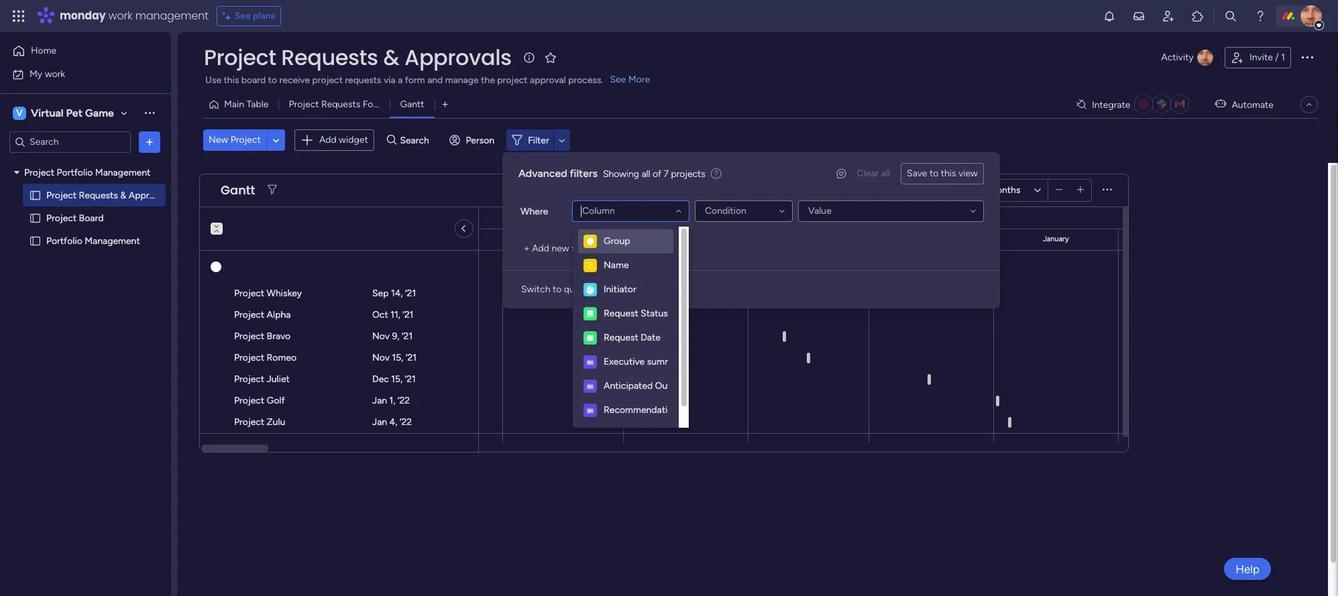 Task type: describe. For each thing, give the bounding box(es) containing it.
group
[[604, 236, 630, 247]]

'21 for sep 14, '21
[[405, 288, 416, 299]]

widget
[[339, 134, 368, 146]]

4,
[[390, 417, 398, 428]]

whiskey
[[267, 288, 302, 299]]

project right new
[[231, 134, 261, 146]]

new
[[552, 243, 569, 254]]

project left board
[[46, 212, 77, 224]]

nov 9, '21
[[372, 331, 413, 342]]

project up project board
[[46, 190, 77, 201]]

baseline button
[[841, 179, 905, 201]]

view
[[959, 168, 978, 179]]

value
[[809, 205, 832, 217]]

my work button
[[8, 63, 144, 85]]

auto
[[937, 184, 957, 196]]

project up the project zulu
[[234, 395, 264, 407]]

1
[[1282, 52, 1286, 63]]

approval
[[530, 74, 566, 86]]

more
[[629, 74, 650, 85]]

virtual
[[31, 106, 64, 119]]

help image
[[1254, 9, 1267, 23]]

gantt button
[[390, 94, 435, 115]]

help
[[1236, 563, 1260, 576]]

bravo
[[267, 331, 291, 342]]

inbox image
[[1133, 9, 1146, 23]]

switch to quick filters button
[[516, 279, 618, 301]]

automate
[[1232, 99, 1274, 110]]

v2 collapse down image
[[211, 218, 223, 227]]

outcomes
[[655, 380, 699, 392]]

see inside button
[[235, 10, 251, 21]]

& inside list box
[[120, 190, 126, 201]]

0 vertical spatial portfolio
[[57, 167, 93, 178]]

Search in workspace field
[[28, 134, 112, 150]]

this inside button
[[941, 168, 957, 179]]

dapulse integrations image
[[1077, 100, 1087, 110]]

requests
[[345, 74, 382, 86]]

show board description image
[[521, 51, 537, 64]]

auto fit
[[937, 184, 970, 196]]

autopilot image
[[1215, 95, 1227, 113]]

2 vertical spatial requests
[[79, 190, 118, 201]]

project requests form button
[[279, 94, 390, 115]]

collapse board header image
[[1304, 99, 1315, 110]]

gantt inside button
[[400, 99, 424, 110]]

1 horizontal spatial &
[[383, 42, 399, 72]]

see plans
[[235, 10, 275, 21]]

anticipated
[[604, 380, 653, 392]]

project right caret down icon
[[24, 167, 54, 178]]

angle down image
[[273, 135, 279, 145]]

all inside button
[[881, 168, 890, 179]]

add widget button
[[294, 129, 374, 151]]

jan for jan 1, '22
[[372, 395, 387, 407]]

monday
[[60, 8, 106, 23]]

column
[[582, 205, 615, 217]]

to for save to this view
[[930, 168, 939, 179]]

and
[[427, 74, 443, 86]]

add inside + add new filter button
[[532, 243, 550, 254]]

1 vertical spatial approvals
[[129, 190, 171, 201]]

'21 for nov 15, '21
[[406, 352, 417, 364]]

new
[[209, 134, 228, 146]]

my
[[30, 68, 42, 80]]

public board image for project board
[[29, 212, 42, 224]]

project up project bravo in the left bottom of the page
[[234, 309, 264, 321]]

filters inside button
[[589, 284, 613, 295]]

form
[[363, 99, 384, 110]]

zulu
[[267, 417, 285, 428]]

condition
[[705, 205, 747, 217]]

'22 for jan 4, '22
[[400, 417, 412, 428]]

project requests & approvals inside list box
[[46, 190, 171, 201]]

q4 2021
[[791, 212, 827, 223]]

filter
[[528, 135, 549, 146]]

home
[[31, 45, 56, 56]]

project down receive
[[289, 99, 319, 110]]

table
[[247, 99, 269, 110]]

1 vertical spatial gantt
[[221, 182, 255, 199]]

golf
[[267, 395, 285, 407]]

project up project juliet
[[234, 352, 264, 364]]

receive
[[279, 74, 310, 86]]

use
[[205, 74, 221, 86]]

the
[[481, 74, 495, 86]]

manage
[[445, 74, 479, 86]]

a
[[398, 74, 403, 86]]

invite / 1 button
[[1225, 47, 1292, 68]]

main table button
[[203, 94, 279, 115]]

add to favorites image
[[544, 51, 557, 64]]

recommendation
[[604, 405, 678, 416]]

new project
[[209, 134, 261, 146]]

portfolio management
[[46, 235, 140, 247]]

options image
[[1300, 49, 1316, 65]]

project requests form
[[289, 99, 384, 110]]

main table
[[224, 99, 269, 110]]

invite / 1
[[1250, 52, 1286, 63]]

this inside use this board to receive project requests via a form and manage the project approval process. see more
[[224, 74, 239, 86]]

project down project golf
[[234, 417, 264, 428]]

switch to quick filters
[[521, 284, 613, 295]]

nov for nov 9, '21
[[372, 331, 390, 342]]

v
[[16, 107, 23, 118]]

15, for dec
[[391, 374, 403, 385]]

requests for project requests form button
[[321, 99, 361, 110]]

workspace options image
[[143, 106, 156, 120]]

all inside advanced filters showing all of 7 projects
[[642, 168, 650, 179]]

management
[[135, 8, 208, 23]]

dec
[[372, 374, 389, 385]]

activity
[[1162, 52, 1194, 63]]

game
[[85, 106, 114, 119]]

form
[[405, 74, 425, 86]]

romeo
[[267, 352, 297, 364]]

workspace selection element
[[13, 105, 116, 121]]

september
[[545, 235, 582, 244]]

'21 for oct 11, '21
[[403, 309, 414, 321]]

notifications image
[[1103, 9, 1116, 23]]

angle right image
[[463, 223, 466, 235]]

see more link
[[609, 73, 652, 87]]

nov 15, '21
[[372, 352, 417, 364]]

james peterson image
[[1301, 5, 1322, 27]]

project juliet
[[234, 374, 290, 385]]

jan 4, '22
[[372, 417, 412, 428]]

save to this view button
[[901, 163, 984, 185]]

/
[[1276, 52, 1279, 63]]

fit
[[959, 184, 970, 196]]

sep
[[372, 288, 389, 299]]

project portfolio management
[[24, 167, 150, 178]]

caret down image
[[14, 168, 19, 177]]

main
[[224, 99, 244, 110]]



Task type: locate. For each thing, give the bounding box(es) containing it.
request for request status
[[604, 308, 639, 319]]

june
[[185, 235, 201, 244]]

work for my
[[45, 68, 65, 80]]

0 vertical spatial jan
[[372, 395, 387, 407]]

0 horizontal spatial add
[[319, 134, 337, 146]]

v2 collapse up image
[[211, 227, 223, 236]]

project up project golf
[[234, 374, 264, 385]]

board
[[241, 74, 266, 86]]

Project Requests & Approvals field
[[201, 42, 515, 72]]

all
[[881, 168, 890, 179], [642, 168, 650, 179]]

2 request from the top
[[604, 332, 639, 344]]

showing
[[603, 168, 639, 179]]

of
[[653, 168, 662, 179]]

1 horizontal spatial approvals
[[405, 42, 512, 72]]

'21 for nov 9, '21
[[402, 331, 413, 342]]

0 horizontal spatial 2021
[[436, 212, 456, 223]]

public board image for project requests & approvals
[[29, 189, 42, 202]]

nov left 9,
[[372, 331, 390, 342]]

0 horizontal spatial gantt
[[221, 182, 255, 199]]

0 vertical spatial add
[[319, 134, 337, 146]]

see
[[235, 10, 251, 21], [610, 74, 626, 85]]

0 horizontal spatial project
[[312, 74, 343, 86]]

0 vertical spatial &
[[383, 42, 399, 72]]

q4
[[791, 212, 804, 223]]

11,
[[391, 309, 401, 321]]

1 horizontal spatial project
[[497, 74, 528, 86]]

new project button
[[203, 130, 266, 151]]

0 vertical spatial management
[[95, 167, 150, 178]]

all right clear
[[881, 168, 890, 179]]

jan left 4,
[[372, 417, 387, 428]]

to
[[268, 74, 277, 86], [930, 168, 939, 179], [553, 284, 562, 295]]

help button
[[1225, 558, 1271, 580]]

15,
[[392, 352, 404, 364], [391, 374, 403, 385]]

1 vertical spatial nov
[[372, 352, 390, 364]]

gantt
[[400, 99, 424, 110], [221, 182, 255, 199]]

search everything image
[[1225, 9, 1238, 23]]

0 vertical spatial 15,
[[392, 352, 404, 364]]

projects
[[671, 168, 706, 179]]

1 horizontal spatial see
[[610, 74, 626, 85]]

0 horizontal spatial project requests & approvals
[[46, 190, 171, 201]]

january
[[1043, 235, 1069, 244]]

request up executive on the left bottom
[[604, 332, 639, 344]]

add inside "add widget" popup button
[[319, 134, 337, 146]]

9,
[[392, 331, 400, 342]]

request date
[[604, 332, 661, 344]]

v2 plus image
[[1077, 185, 1084, 195]]

0 vertical spatial filters
[[570, 167, 598, 180]]

0 horizontal spatial all
[[642, 168, 650, 179]]

virtual pet game
[[31, 106, 114, 119]]

1 horizontal spatial project requests & approvals
[[204, 42, 512, 72]]

project down project alpha
[[234, 331, 264, 342]]

project right the
[[497, 74, 528, 86]]

2021 left angle right icon
[[436, 212, 456, 223]]

2 nov from the top
[[372, 352, 390, 364]]

0 horizontal spatial see
[[235, 10, 251, 21]]

0 vertical spatial requests
[[281, 42, 378, 72]]

1 vertical spatial this
[[941, 168, 957, 179]]

portfolio down search in workspace field
[[57, 167, 93, 178]]

project board
[[46, 212, 104, 224]]

'21 right 14,
[[405, 288, 416, 299]]

see left 'more'
[[610, 74, 626, 85]]

1 vertical spatial requests
[[321, 99, 361, 110]]

portfolio down project board
[[46, 235, 82, 247]]

v2 funnel image
[[268, 185, 277, 195]]

1 vertical spatial request
[[604, 332, 639, 344]]

1 horizontal spatial to
[[553, 284, 562, 295]]

1 vertical spatial management
[[85, 235, 140, 247]]

project up project alpha
[[234, 288, 264, 299]]

name
[[604, 260, 629, 271]]

7
[[664, 168, 669, 179]]

option
[[0, 160, 171, 163]]

1 vertical spatial 15,
[[391, 374, 403, 385]]

anticipated outcomes
[[604, 380, 699, 392]]

project up project requests form button
[[312, 74, 343, 86]]

board
[[79, 212, 104, 224]]

more dots image
[[1103, 185, 1112, 195]]

0 horizontal spatial work
[[45, 68, 65, 80]]

baseline
[[862, 185, 897, 196]]

auto fit button
[[931, 180, 976, 201]]

15, down 9,
[[392, 352, 404, 364]]

work inside button
[[45, 68, 65, 80]]

list box containing project portfolio management
[[0, 158, 171, 433]]

filters right quick
[[589, 284, 613, 295]]

status
[[641, 308, 668, 319]]

project
[[204, 42, 276, 72], [289, 99, 319, 110], [231, 134, 261, 146], [24, 167, 54, 178], [46, 190, 77, 201], [46, 212, 77, 224], [234, 288, 264, 299], [234, 309, 264, 321], [234, 331, 264, 342], [234, 352, 264, 364], [234, 374, 264, 385], [234, 395, 264, 407], [234, 417, 264, 428]]

activity button
[[1156, 47, 1220, 68]]

'22
[[398, 395, 410, 407], [400, 417, 412, 428]]

to left quick
[[553, 284, 562, 295]]

1 vertical spatial &
[[120, 190, 126, 201]]

15, for nov
[[392, 352, 404, 364]]

project requests & approvals up requests
[[204, 42, 512, 72]]

1 vertical spatial portfolio
[[46, 235, 82, 247]]

request
[[604, 308, 639, 319], [604, 332, 639, 344]]

'21 for dec 15, '21
[[405, 374, 416, 385]]

alpha
[[267, 309, 291, 321]]

this right use
[[224, 74, 239, 86]]

0 vertical spatial nov
[[372, 331, 390, 342]]

nov up dec
[[372, 352, 390, 364]]

invite members image
[[1162, 9, 1176, 23]]

approvals down options image at the top left of the page
[[129, 190, 171, 201]]

1 request from the top
[[604, 308, 639, 319]]

Search field
[[397, 131, 437, 150]]

2021 right q4
[[806, 212, 827, 223]]

project golf
[[234, 395, 285, 407]]

1 horizontal spatial work
[[108, 8, 133, 23]]

1 vertical spatial to
[[930, 168, 939, 179]]

project up board
[[204, 42, 276, 72]]

1 jan from the top
[[372, 395, 387, 407]]

v2 user feedback image
[[837, 167, 847, 181]]

this
[[224, 74, 239, 86], [941, 168, 957, 179]]

dec 15, '21
[[372, 374, 416, 385]]

person button
[[444, 130, 503, 151]]

management down options image at the top left of the page
[[95, 167, 150, 178]]

approvals
[[405, 42, 512, 72], [129, 190, 171, 201]]

1 2021 from the left
[[436, 212, 456, 223]]

pet
[[66, 106, 82, 119]]

'21 up dec 15, '21
[[406, 352, 417, 364]]

initiator
[[604, 284, 636, 295]]

months
[[989, 184, 1021, 196]]

+ add new filter
[[524, 243, 591, 254]]

see inside use this board to receive project requests via a form and manage the project approval process. see more
[[610, 74, 626, 85]]

2021
[[436, 212, 456, 223], [806, 212, 827, 223]]

oct
[[372, 309, 388, 321]]

1 vertical spatial public board image
[[29, 212, 42, 224]]

person
[[466, 135, 495, 146]]

1 horizontal spatial 2021
[[806, 212, 827, 223]]

home button
[[8, 40, 144, 62]]

to right board
[[268, 74, 277, 86]]

save
[[907, 168, 928, 179]]

requests up board
[[79, 190, 118, 201]]

project requests & approvals up board
[[46, 190, 171, 201]]

1 vertical spatial jan
[[372, 417, 387, 428]]

0 vertical spatial this
[[224, 74, 239, 86]]

jan for jan 4, '22
[[372, 417, 387, 428]]

apps image
[[1192, 9, 1205, 23]]

gantt down form
[[400, 99, 424, 110]]

use this board to receive project requests via a form and manage the project approval process. see more
[[205, 74, 650, 86]]

add left widget
[[319, 134, 337, 146]]

'21 right 11, on the bottom left of page
[[403, 309, 414, 321]]

advanced
[[519, 167, 567, 180]]

to inside use this board to receive project requests via a form and manage the project approval process. see more
[[268, 74, 277, 86]]

2 2021 from the left
[[806, 212, 827, 223]]

work right monday
[[108, 8, 133, 23]]

work
[[108, 8, 133, 23], [45, 68, 65, 80]]

oct 11, '21
[[372, 309, 414, 321]]

& up "via"
[[383, 42, 399, 72]]

save to this view
[[907, 168, 978, 179]]

learn more image
[[711, 168, 722, 180]]

summary
[[647, 356, 686, 368]]

1 horizontal spatial gantt
[[400, 99, 424, 110]]

juliet
[[267, 374, 290, 385]]

list box
[[0, 158, 171, 433]]

0 horizontal spatial this
[[224, 74, 239, 86]]

'21 right 9,
[[402, 331, 413, 342]]

nov for nov 15, '21
[[372, 352, 390, 364]]

work for monday
[[108, 8, 133, 23]]

0 vertical spatial '22
[[398, 395, 410, 407]]

requests left form
[[321, 99, 361, 110]]

jan left 1,
[[372, 395, 387, 407]]

management down board
[[85, 235, 140, 247]]

0 vertical spatial work
[[108, 8, 133, 23]]

public board image
[[29, 189, 42, 202], [29, 212, 42, 224]]

select product image
[[12, 9, 25, 23]]

0 horizontal spatial &
[[120, 190, 126, 201]]

1 horizontal spatial add
[[532, 243, 550, 254]]

filters left showing
[[570, 167, 598, 180]]

options image
[[143, 135, 156, 149]]

see left plans
[[235, 10, 251, 21]]

filter
[[572, 243, 591, 254]]

filters
[[570, 167, 598, 180], [589, 284, 613, 295]]

all left of
[[642, 168, 650, 179]]

request down initiator
[[604, 308, 639, 319]]

1 vertical spatial project requests & approvals
[[46, 190, 171, 201]]

2 vertical spatial to
[[553, 284, 562, 295]]

clear
[[857, 168, 879, 179]]

1 vertical spatial filters
[[589, 284, 613, 295]]

2 project from the left
[[497, 74, 528, 86]]

project romeo
[[234, 352, 297, 364]]

work right my
[[45, 68, 65, 80]]

1 all from the left
[[881, 168, 890, 179]]

15, right dec
[[391, 374, 403, 385]]

requests up requests
[[281, 42, 378, 72]]

2 jan from the top
[[372, 417, 387, 428]]

see plans button
[[217, 6, 281, 26]]

v2 minus image
[[1056, 185, 1063, 195]]

add view image
[[443, 100, 448, 110]]

0 vertical spatial gantt
[[400, 99, 424, 110]]

0 vertical spatial request
[[604, 308, 639, 319]]

2 public board image from the top
[[29, 212, 42, 224]]

sep 14, '21
[[372, 288, 416, 299]]

'22 right 4,
[[400, 417, 412, 428]]

1 horizontal spatial all
[[881, 168, 890, 179]]

requests for project requests & approvals field
[[281, 42, 378, 72]]

to for switch to quick filters
[[553, 284, 562, 295]]

workspace image
[[13, 106, 26, 120]]

approvals up the manage
[[405, 42, 512, 72]]

0 vertical spatial see
[[235, 10, 251, 21]]

filter button
[[507, 130, 570, 151]]

1 vertical spatial '22
[[400, 417, 412, 428]]

1 vertical spatial see
[[610, 74, 626, 85]]

request for request date
[[604, 332, 639, 344]]

1 nov from the top
[[372, 331, 390, 342]]

gantt left v2 funnel 'icon' at the left top
[[221, 182, 255, 199]]

0 vertical spatial approvals
[[405, 42, 512, 72]]

1 vertical spatial add
[[532, 243, 550, 254]]

+
[[524, 243, 530, 254]]

0 horizontal spatial to
[[268, 74, 277, 86]]

integrate
[[1092, 99, 1131, 110]]

'22 for jan 1, '22
[[398, 395, 410, 407]]

add right +
[[532, 243, 550, 254]]

'21 down the nov 15, '21
[[405, 374, 416, 385]]

0 vertical spatial public board image
[[29, 189, 42, 202]]

0 vertical spatial project requests & approvals
[[204, 42, 512, 72]]

process.
[[568, 74, 604, 86]]

0 horizontal spatial approvals
[[129, 190, 171, 201]]

clear all
[[857, 168, 890, 179]]

v2 search image
[[387, 133, 397, 148]]

1 vertical spatial work
[[45, 68, 65, 80]]

invite
[[1250, 52, 1273, 63]]

project bravo
[[234, 331, 291, 342]]

jan
[[372, 395, 387, 407], [372, 417, 387, 428]]

executive summary
[[604, 356, 686, 368]]

1 project from the left
[[312, 74, 343, 86]]

advanced filters showing all of 7 projects
[[519, 167, 706, 180]]

2 horizontal spatial to
[[930, 168, 939, 179]]

1 horizontal spatial this
[[941, 168, 957, 179]]

to right "save"
[[930, 168, 939, 179]]

'22 right 1,
[[398, 395, 410, 407]]

2 all from the left
[[642, 168, 650, 179]]

arrow down image
[[554, 132, 570, 148]]

& down the project portfolio management
[[120, 190, 126, 201]]

via
[[384, 74, 396, 86]]

add
[[319, 134, 337, 146], [532, 243, 550, 254]]

v2 today image
[[916, 185, 926, 195]]

october
[[672, 235, 700, 244]]

this up auto
[[941, 168, 957, 179]]

1 public board image from the top
[[29, 189, 42, 202]]

public board image
[[29, 235, 42, 247]]

requests inside button
[[321, 99, 361, 110]]

0 vertical spatial to
[[268, 74, 277, 86]]



Task type: vqa. For each thing, say whether or not it's contained in the screenshot.


